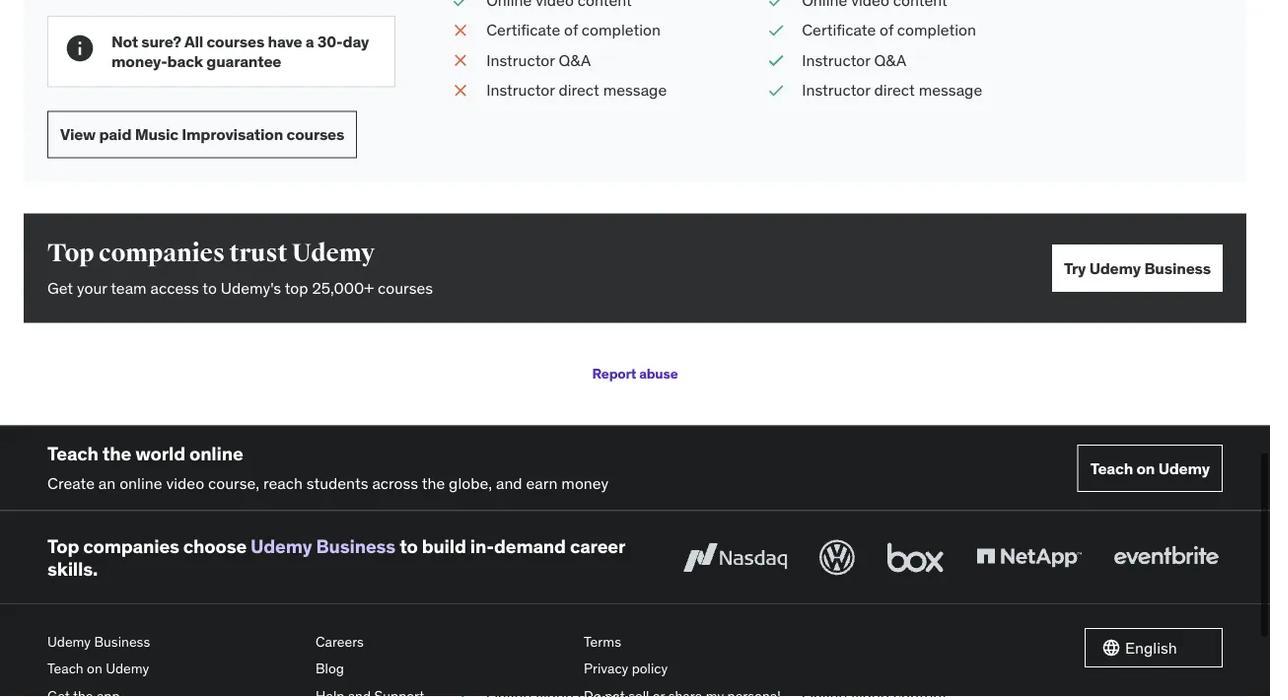 Task type: describe. For each thing, give the bounding box(es) containing it.
world
[[135, 441, 185, 465]]

2 certificate from the left
[[802, 20, 876, 40]]

privacy policy link
[[584, 655, 836, 683]]

to inside to build in-demand career skills.
[[400, 534, 418, 558]]

courses inside top companies trust udemy get your team access to udemy's top 25,000+ courses
[[378, 277, 433, 298]]

students
[[306, 473, 368, 493]]

small image inside english 'button'
[[1102, 638, 1121, 658]]

netapp image
[[972, 536, 1086, 579]]

policy
[[632, 660, 668, 678]]

across
[[372, 473, 418, 493]]

top for trust
[[47, 238, 94, 268]]

1 vertical spatial udemy business link
[[47, 628, 300, 655]]

skills.
[[47, 556, 98, 580]]

video
[[166, 473, 204, 493]]

25,000+
[[312, 277, 374, 298]]

trust
[[229, 238, 287, 268]]

2 instructor q&a from the left
[[802, 50, 907, 70]]

reach
[[263, 473, 303, 493]]

view
[[60, 124, 96, 144]]

1 q&a from the left
[[559, 50, 591, 70]]

guarantee
[[206, 51, 281, 71]]

blog link
[[316, 655, 568, 683]]

1 instructor q&a from the left
[[486, 50, 591, 70]]

sure?
[[141, 32, 181, 52]]

your
[[77, 277, 107, 298]]

companies for choose
[[83, 534, 179, 558]]

2 instructor direct message from the left
[[802, 80, 982, 100]]

udemy's
[[221, 277, 281, 298]]

get
[[47, 277, 73, 298]]

build
[[422, 534, 466, 558]]

view paid music improvisation courses
[[60, 124, 344, 144]]

top companies choose udemy business
[[47, 534, 396, 558]]

create
[[47, 473, 95, 493]]

courses inside view paid music improvisation courses link
[[286, 124, 344, 144]]

udemy inside 'link'
[[1089, 258, 1141, 278]]

courses inside not sure? all courses have a 30-day money-back guarantee
[[207, 32, 264, 52]]

terms link
[[584, 628, 836, 655]]

30-
[[317, 32, 343, 52]]

1 vertical spatial business
[[316, 534, 396, 558]]

1 direct from the left
[[559, 80, 599, 100]]

business inside udemy business teach on udemy
[[94, 633, 150, 650]]

teach for the
[[47, 441, 98, 465]]

1 small image from the top
[[766, 0, 786, 12]]

volkswagen image
[[816, 536, 859, 579]]

1 horizontal spatial online
[[189, 441, 243, 465]]

box image
[[883, 536, 949, 579]]

nasdaq image
[[678, 536, 792, 579]]

all
[[184, 32, 203, 52]]

to build in-demand career skills.
[[47, 534, 625, 580]]

1 instructor direct message from the left
[[486, 80, 667, 100]]

teach on udemy
[[1090, 458, 1210, 478]]

report abuse
[[592, 365, 678, 382]]

terms privacy policy
[[584, 633, 668, 678]]

globe,
[[449, 473, 492, 493]]

0 vertical spatial udemy business link
[[251, 534, 396, 558]]

2 q&a from the left
[[874, 50, 907, 70]]

teach the world online create an online video course, reach students across the globe, and earn money
[[47, 441, 609, 493]]

1 certificate of completion from the left
[[486, 20, 661, 40]]

udemy inside top companies trust udemy get your team access to udemy's top 25,000+ courses
[[292, 238, 375, 268]]

and
[[496, 473, 522, 493]]

careers
[[316, 633, 364, 650]]

1 horizontal spatial the
[[422, 473, 445, 493]]

not sure? all courses have a 30-day money-back guarantee
[[111, 32, 369, 71]]

udemy business teach on udemy
[[47, 633, 150, 678]]



Task type: locate. For each thing, give the bounding box(es) containing it.
access
[[150, 277, 199, 298]]

online right an
[[119, 473, 162, 493]]

0 vertical spatial companies
[[99, 238, 225, 268]]

have
[[268, 32, 302, 52]]

choose
[[183, 534, 247, 558]]

demand
[[494, 534, 566, 558]]

1 top from the top
[[47, 238, 94, 268]]

on
[[1137, 458, 1155, 478], [87, 660, 102, 678]]

direct
[[559, 80, 599, 100], [874, 80, 915, 100]]

small image
[[766, 0, 786, 12], [766, 19, 786, 41]]

1 horizontal spatial direct
[[874, 80, 915, 100]]

top up get
[[47, 238, 94, 268]]

0 vertical spatial top
[[47, 238, 94, 268]]

1 horizontal spatial courses
[[286, 124, 344, 144]]

0 horizontal spatial q&a
[[559, 50, 591, 70]]

1 horizontal spatial certificate of completion
[[802, 20, 976, 40]]

udemy
[[292, 238, 375, 268], [1089, 258, 1141, 278], [1158, 458, 1210, 478], [251, 534, 312, 558], [47, 633, 91, 650], [106, 660, 149, 678]]

0 vertical spatial the
[[102, 441, 131, 465]]

1 horizontal spatial q&a
[[874, 50, 907, 70]]

the
[[102, 441, 131, 465], [422, 473, 445, 493]]

0 horizontal spatial on
[[87, 660, 102, 678]]

small image
[[451, 0, 471, 12], [451, 19, 471, 41], [451, 49, 471, 71], [766, 49, 786, 71], [451, 79, 471, 101], [766, 79, 786, 101], [1102, 638, 1121, 658]]

instructor
[[486, 50, 555, 70], [802, 50, 870, 70], [486, 80, 555, 100], [802, 80, 870, 100]]

1 horizontal spatial teach on udemy link
[[1078, 445, 1223, 492]]

instructor direct message
[[486, 80, 667, 100], [802, 80, 982, 100]]

1 certificate from the left
[[486, 20, 560, 40]]

0 horizontal spatial to
[[203, 277, 217, 298]]

1 horizontal spatial to
[[400, 534, 418, 558]]

0 horizontal spatial completion
[[582, 20, 661, 40]]

the left "globe,"
[[422, 473, 445, 493]]

teach inside the teach the world online create an online video course, reach students across the globe, and earn money
[[47, 441, 98, 465]]

1 vertical spatial top
[[47, 534, 79, 558]]

courses right all
[[207, 32, 264, 52]]

0 horizontal spatial instructor direct message
[[486, 80, 667, 100]]

earn
[[526, 473, 558, 493]]

1 vertical spatial companies
[[83, 534, 179, 558]]

1 horizontal spatial completion
[[897, 20, 976, 40]]

to right access
[[203, 277, 217, 298]]

1 horizontal spatial message
[[919, 80, 982, 100]]

1 vertical spatial to
[[400, 534, 418, 558]]

top inside top companies trust udemy get your team access to udemy's top 25,000+ courses
[[47, 238, 94, 268]]

the up an
[[102, 441, 131, 465]]

2 horizontal spatial courses
[[378, 277, 433, 298]]

top
[[285, 277, 308, 298]]

to left build
[[400, 534, 418, 558]]

message
[[603, 80, 667, 100], [919, 80, 982, 100]]

to inside top companies trust udemy get your team access to udemy's top 25,000+ courses
[[203, 277, 217, 298]]

report
[[592, 365, 636, 382]]

in-
[[470, 534, 494, 558]]

2 vertical spatial business
[[94, 633, 150, 650]]

1 horizontal spatial business
[[316, 534, 396, 558]]

careers blog
[[316, 633, 364, 678]]

top
[[47, 238, 94, 268], [47, 534, 79, 558]]

1 vertical spatial online
[[119, 473, 162, 493]]

an
[[98, 473, 116, 493]]

blog
[[316, 660, 344, 678]]

not
[[111, 32, 138, 52]]

a
[[306, 32, 314, 52]]

1 horizontal spatial instructor q&a
[[802, 50, 907, 70]]

terms
[[584, 633, 621, 650]]

0 vertical spatial online
[[189, 441, 243, 465]]

0 horizontal spatial message
[[603, 80, 667, 100]]

course,
[[208, 473, 259, 493]]

paid
[[99, 124, 131, 144]]

instructor q&a
[[486, 50, 591, 70], [802, 50, 907, 70]]

back
[[167, 51, 203, 71]]

report abuse button
[[24, 354, 1247, 394]]

2 completion from the left
[[897, 20, 976, 40]]

try
[[1064, 258, 1086, 278]]

teach on udemy link
[[1078, 445, 1223, 492], [47, 655, 300, 683]]

1 vertical spatial small image
[[766, 19, 786, 41]]

career
[[570, 534, 625, 558]]

day
[[343, 32, 369, 52]]

1 vertical spatial the
[[422, 473, 445, 493]]

money-
[[111, 51, 167, 71]]

improvisation
[[182, 124, 283, 144]]

companies down an
[[83, 534, 179, 558]]

udemy business link
[[251, 534, 396, 558], [47, 628, 300, 655]]

2 vertical spatial courses
[[378, 277, 433, 298]]

to
[[203, 277, 217, 298], [400, 534, 418, 558]]

2 top from the top
[[47, 534, 79, 558]]

english button
[[1085, 628, 1223, 668]]

music
[[135, 124, 178, 144]]

privacy
[[584, 660, 628, 678]]

1 vertical spatial on
[[87, 660, 102, 678]]

2 horizontal spatial business
[[1144, 258, 1211, 278]]

team
[[111, 277, 147, 298]]

0 vertical spatial business
[[1144, 258, 1211, 278]]

0 vertical spatial to
[[203, 277, 217, 298]]

courses right the 25,000+
[[378, 277, 433, 298]]

try udemy business
[[1064, 258, 1211, 278]]

0 horizontal spatial courses
[[207, 32, 264, 52]]

on inside udemy business teach on udemy
[[87, 660, 102, 678]]

eventbrite image
[[1109, 536, 1223, 579]]

careers link
[[316, 628, 568, 655]]

0 vertical spatial courses
[[207, 32, 264, 52]]

business
[[1144, 258, 1211, 278], [316, 534, 396, 558], [94, 633, 150, 650]]

1 horizontal spatial instructor direct message
[[802, 80, 982, 100]]

online
[[189, 441, 243, 465], [119, 473, 162, 493]]

of
[[564, 20, 578, 40], [880, 20, 893, 40]]

1 vertical spatial courses
[[286, 124, 344, 144]]

0 horizontal spatial direct
[[559, 80, 599, 100]]

2 message from the left
[[919, 80, 982, 100]]

courses
[[207, 32, 264, 52], [286, 124, 344, 144], [378, 277, 433, 298]]

0 horizontal spatial the
[[102, 441, 131, 465]]

1 horizontal spatial of
[[880, 20, 893, 40]]

0 vertical spatial teach on udemy link
[[1078, 445, 1223, 492]]

top for choose
[[47, 534, 79, 558]]

money
[[561, 473, 609, 493]]

0 horizontal spatial online
[[119, 473, 162, 493]]

top down create
[[47, 534, 79, 558]]

certificate of completion
[[486, 20, 661, 40], [802, 20, 976, 40]]

1 message from the left
[[603, 80, 667, 100]]

0 horizontal spatial certificate of completion
[[486, 20, 661, 40]]

try udemy business link
[[1052, 244, 1223, 292]]

2 certificate of completion from the left
[[802, 20, 976, 40]]

1 horizontal spatial certificate
[[802, 20, 876, 40]]

companies up access
[[99, 238, 225, 268]]

0 horizontal spatial certificate
[[486, 20, 560, 40]]

teach inside udemy business teach on udemy
[[47, 660, 84, 678]]

courses right improvisation
[[286, 124, 344, 144]]

english
[[1125, 637, 1177, 658]]

completion
[[582, 20, 661, 40], [897, 20, 976, 40]]

1 completion from the left
[[582, 20, 661, 40]]

0 vertical spatial on
[[1137, 458, 1155, 478]]

2 of from the left
[[880, 20, 893, 40]]

0 horizontal spatial of
[[564, 20, 578, 40]]

1 of from the left
[[564, 20, 578, 40]]

1 vertical spatial teach on udemy link
[[47, 655, 300, 683]]

companies
[[99, 238, 225, 268], [83, 534, 179, 558]]

0 vertical spatial small image
[[766, 0, 786, 12]]

teach
[[47, 441, 98, 465], [1090, 458, 1133, 478], [47, 660, 84, 678]]

2 small image from the top
[[766, 19, 786, 41]]

abuse
[[639, 365, 678, 382]]

companies inside top companies trust udemy get your team access to udemy's top 25,000+ courses
[[99, 238, 225, 268]]

view paid music improvisation courses link
[[47, 111, 357, 158]]

1 horizontal spatial on
[[1137, 458, 1155, 478]]

0 horizontal spatial teach on udemy link
[[47, 655, 300, 683]]

teach for on
[[1090, 458, 1133, 478]]

companies for trust
[[99, 238, 225, 268]]

top companies trust udemy get your team access to udemy's top 25,000+ courses
[[47, 238, 433, 298]]

online up course,
[[189, 441, 243, 465]]

certificate
[[486, 20, 560, 40], [802, 20, 876, 40]]

2 direct from the left
[[874, 80, 915, 100]]

0 horizontal spatial instructor q&a
[[486, 50, 591, 70]]

q&a
[[559, 50, 591, 70], [874, 50, 907, 70]]

business inside try udemy business 'link'
[[1144, 258, 1211, 278]]

0 horizontal spatial business
[[94, 633, 150, 650]]



Task type: vqa. For each thing, say whether or not it's contained in the screenshot.
students
yes



